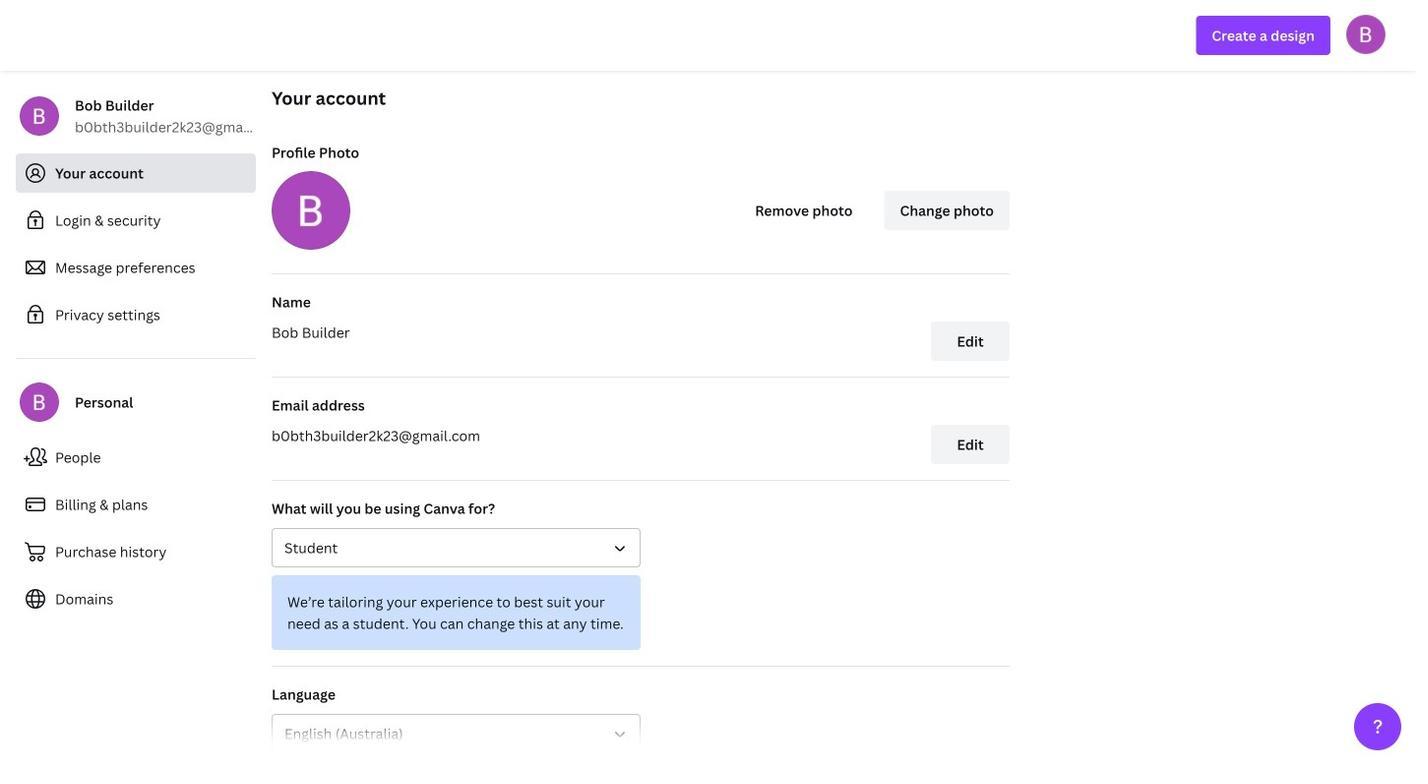 Task type: locate. For each thing, give the bounding box(es) containing it.
None button
[[272, 529, 641, 568]]

Language: English (Australia) button
[[272, 715, 641, 754]]

bob builder image
[[1346, 15, 1386, 54]]



Task type: vqa. For each thing, say whether or not it's contained in the screenshot.
Bob Builder image
yes



